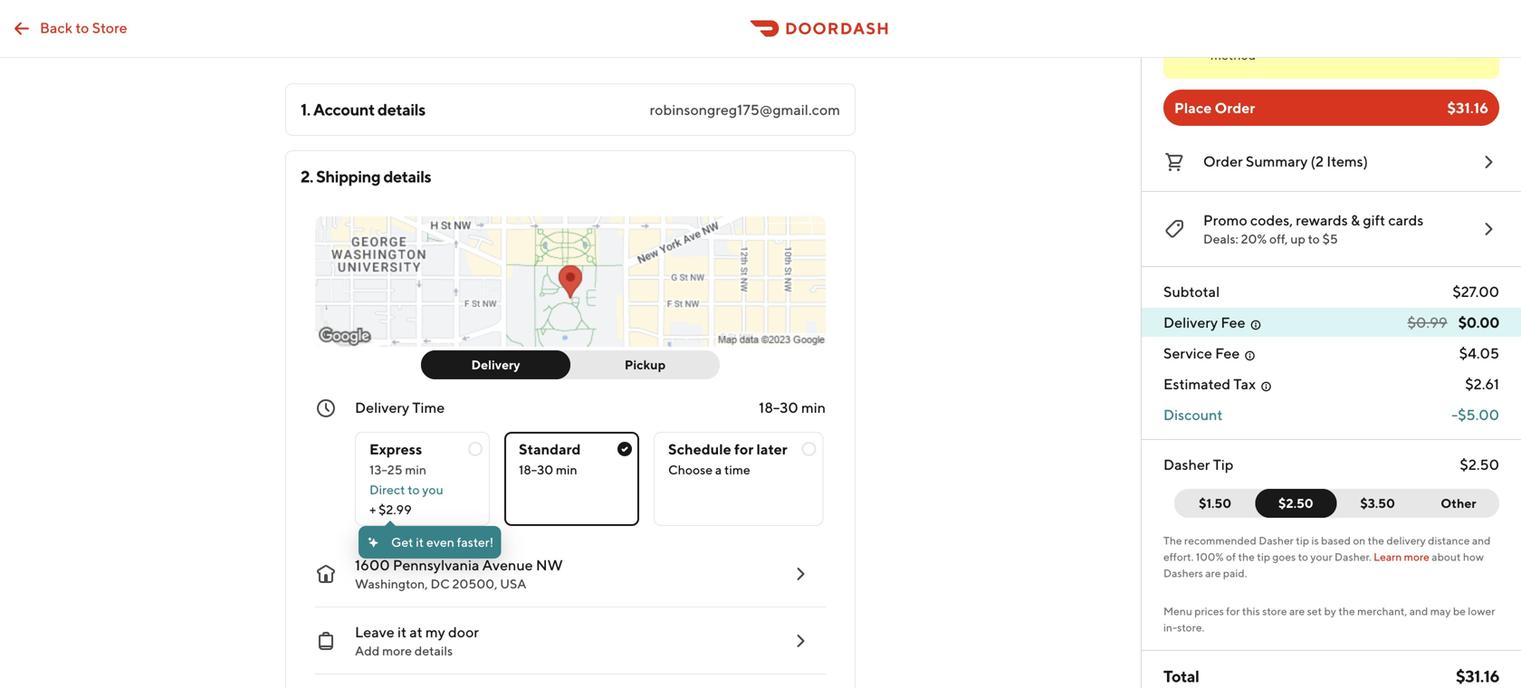 Task type: describe. For each thing, give the bounding box(es) containing it.
&
[[1352, 212, 1361, 229]]

pennsylvania
[[393, 557, 480, 574]]

more inside leave it at my door add more details
[[382, 644, 412, 659]]

back
[[40, 19, 73, 36]]

2 horizontal spatial min
[[802, 399, 826, 416]]

0 horizontal spatial tip
[[1258, 551, 1271, 563]]

gift
[[1364, 212, 1386, 229]]

effort.
[[1164, 551, 1194, 563]]

menu
[[1164, 605, 1193, 618]]

0 vertical spatial 18–30
[[759, 399, 799, 416]]

tax
[[1234, 375, 1257, 393]]

time
[[413, 399, 445, 416]]

for inside menu prices for this store are set by the merchant, and may be lower in-store.
[[1227, 605, 1241, 618]]

place
[[1175, 99, 1212, 116]]

items)
[[1327, 153, 1369, 170]]

0 horizontal spatial the
[[1239, 551, 1255, 563]]

deals:
[[1204, 231, 1239, 246]]

store
[[1263, 605, 1288, 618]]

1600 pennsylvania avenue nw washington,  dc 20500,  usa
[[355, 557, 563, 592]]

discount
[[1164, 406, 1223, 424]]

choose
[[669, 462, 713, 477]]

avenue
[[482, 557, 533, 574]]

the
[[1164, 534, 1183, 547]]

0 horizontal spatial 18–30
[[519, 462, 554, 477]]

dasher inside the recommended dasher tip is based on the delivery distance and effort. 100% of the tip goes to your dasher.
[[1259, 534, 1294, 547]]

delivery
[[1387, 534, 1427, 547]]

1 horizontal spatial 18–30 min
[[759, 399, 826, 416]]

express
[[370, 441, 422, 458]]

standard
[[519, 441, 581, 458]]

+
[[370, 502, 376, 517]]

to inside 13–25 min direct to you + $2.99
[[408, 482, 420, 497]]

1 horizontal spatial more
[[1405, 551, 1430, 563]]

delivery inside option
[[472, 357, 520, 372]]

2. shipping
[[301, 167, 381, 186]]

store
[[92, 19, 127, 36]]

how
[[1464, 551, 1485, 563]]

order summary (2 items)
[[1204, 153, 1369, 170]]

time
[[725, 462, 751, 477]]

$5.00
[[1459, 406, 1500, 424]]

total
[[1164, 667, 1200, 686]]

pickup
[[625, 357, 666, 372]]

select
[[1291, 29, 1325, 44]]

are inside menu prices for this store are set by the merchant, and may be lower in-store.
[[1290, 605, 1306, 618]]

$4.05
[[1460, 345, 1500, 362]]

direct
[[370, 482, 405, 497]]

dc
[[431, 577, 450, 592]]

delivery or pickup selector option group
[[421, 351, 720, 380]]

Pickup radio
[[560, 351, 720, 380]]

codes,
[[1251, 212, 1294, 229]]

1600
[[355, 557, 390, 574]]

back to store
[[40, 19, 127, 36]]

$3.50
[[1361, 496, 1396, 511]]

learn more
[[1374, 551, 1430, 563]]

in-
[[1164, 621, 1178, 634]]

delivery time
[[355, 399, 445, 416]]

place order
[[1175, 99, 1256, 116]]

20500,
[[453, 577, 498, 592]]

leave
[[355, 624, 395, 641]]

1 vertical spatial $31.16
[[1457, 667, 1500, 686]]

min inside 13–25 min direct to you + $2.99
[[405, 462, 427, 477]]

on
[[1354, 534, 1366, 547]]

subtotal
[[1164, 283, 1220, 300]]

the recommended dasher tip is based on the delivery distance and effort. 100% of the tip goes to your dasher.
[[1164, 534, 1492, 563]]

it for even
[[416, 535, 424, 550]]

order summary (2 items) button
[[1164, 148, 1500, 177]]

or
[[1277, 29, 1288, 44]]

later
[[757, 441, 788, 458]]

may
[[1431, 605, 1452, 618]]

details for 1. account details
[[378, 100, 426, 119]]

payment
[[1358, 29, 1409, 44]]

promo codes, rewards & gift cards deals: 20% off, up to $5
[[1204, 212, 1424, 246]]

Other button
[[1418, 489, 1500, 518]]

off,
[[1270, 231, 1289, 246]]

-
[[1452, 406, 1459, 424]]

$0.99
[[1408, 314, 1448, 331]]

merchant,
[[1358, 605, 1408, 618]]

Delivery radio
[[421, 351, 571, 380]]

0 horizontal spatial 18–30 min
[[519, 462, 578, 477]]

1. account
[[301, 100, 375, 119]]

$2.99
[[379, 502, 412, 517]]

2 horizontal spatial the
[[1369, 534, 1385, 547]]

is
[[1312, 534, 1320, 547]]

details inside leave it at my door add more details
[[415, 644, 453, 659]]

get
[[391, 535, 414, 550]]

get it even faster! tooltip
[[359, 521, 501, 559]]



Task type: vqa. For each thing, say whether or not it's contained in the screenshot.
the Convenience link
no



Task type: locate. For each thing, give the bounding box(es) containing it.
it inside leave it at my door add more details
[[398, 624, 407, 641]]

1 horizontal spatial the
[[1339, 605, 1356, 618]]

1 horizontal spatial it
[[416, 535, 424, 550]]

estimated
[[1164, 375, 1231, 393]]

tip left "is"
[[1297, 534, 1310, 547]]

1. account details
[[301, 100, 426, 119]]

and inside the recommended dasher tip is based on the delivery distance and effort. 100% of the tip goes to your dasher.
[[1473, 534, 1492, 547]]

1 horizontal spatial and
[[1473, 534, 1492, 547]]

tip amount option group
[[1175, 489, 1500, 518]]

about
[[1432, 551, 1462, 563]]

to inside promo codes, rewards & gift cards deals: 20% off, up to $5
[[1309, 231, 1321, 246]]

tip
[[1214, 456, 1234, 473]]

a
[[716, 462, 722, 477]]

1 vertical spatial 18–30
[[519, 462, 554, 477]]

details right 2. shipping
[[383, 167, 431, 186]]

2 horizontal spatial delivery
[[1164, 314, 1219, 331]]

learn more link
[[1374, 551, 1430, 563]]

tip left goes
[[1258, 551, 1271, 563]]

dasher up goes
[[1259, 534, 1294, 547]]

1 horizontal spatial delivery
[[472, 357, 520, 372]]

$2.61
[[1466, 375, 1500, 393]]

recommended
[[1185, 534, 1257, 547]]

details down my
[[415, 644, 453, 659]]

1 vertical spatial it
[[398, 624, 407, 641]]

to
[[76, 19, 89, 36], [1309, 231, 1321, 246], [408, 482, 420, 497], [1299, 551, 1309, 563]]

$2.50 button
[[1256, 489, 1338, 518]]

fee
[[1221, 314, 1246, 331], [1216, 345, 1240, 362]]

$2.50
[[1461, 456, 1500, 473], [1279, 496, 1314, 511]]

schedule for later
[[669, 441, 788, 458]]

get it even faster!
[[391, 535, 494, 550]]

and for distance
[[1473, 534, 1492, 547]]

0 horizontal spatial more
[[382, 644, 412, 659]]

fee for delivery
[[1221, 314, 1246, 331]]

option group containing express
[[355, 418, 826, 526]]

paid.
[[1224, 567, 1248, 580]]

order right the place
[[1215, 99, 1256, 116]]

dasher left the tip
[[1164, 456, 1211, 473]]

are left set
[[1290, 605, 1306, 618]]

and inside menu prices for this store are set by the merchant, and may be lower in-store.
[[1410, 605, 1429, 618]]

add
[[1252, 29, 1274, 44]]

it for at
[[398, 624, 407, 641]]

it inside 'tooltip'
[[416, 535, 424, 550]]

1 horizontal spatial tip
[[1297, 534, 1310, 547]]

-$5.00
[[1452, 406, 1500, 424]]

back to store button
[[0, 10, 138, 47]]

$1.50
[[1199, 496, 1232, 511]]

menu prices for this store are set by the merchant, and may be lower in-store.
[[1164, 605, 1496, 634]]

1 vertical spatial tip
[[1258, 551, 1271, 563]]

the inside menu prices for this store are set by the merchant, and may be lower in-store.
[[1339, 605, 1356, 618]]

1 vertical spatial details
[[383, 167, 431, 186]]

goes
[[1273, 551, 1297, 563]]

1 horizontal spatial are
[[1290, 605, 1306, 618]]

$27.00
[[1453, 283, 1500, 300]]

2. shipping details
[[301, 167, 431, 186]]

add
[[355, 644, 380, 659]]

door
[[448, 624, 479, 641]]

are inside about how dashers are paid.
[[1206, 567, 1222, 580]]

min
[[802, 399, 826, 416], [405, 462, 427, 477], [556, 462, 578, 477]]

13–25 min direct to you + $2.99
[[370, 462, 444, 517]]

to inside button
[[76, 19, 89, 36]]

0 horizontal spatial are
[[1206, 567, 1222, 580]]

to right up
[[1309, 231, 1321, 246]]

learn
[[1374, 551, 1403, 563]]

1 horizontal spatial 18–30
[[759, 399, 799, 416]]

none radio containing express
[[355, 432, 490, 526]]

other
[[1442, 496, 1477, 511]]

18–30 min up later
[[759, 399, 826, 416]]

0 vertical spatial and
[[1473, 534, 1492, 547]]

even
[[427, 535, 455, 550]]

for left this
[[1227, 605, 1241, 618]]

0 vertical spatial $2.50
[[1461, 456, 1500, 473]]

0 vertical spatial the
[[1369, 534, 1385, 547]]

to left your
[[1299, 551, 1309, 563]]

dasher tip
[[1164, 456, 1234, 473]]

order left summary
[[1204, 153, 1244, 170]]

it right get
[[416, 535, 424, 550]]

valid
[[1328, 29, 1355, 44]]

(2
[[1311, 153, 1324, 170]]

$2.50 inside $2.50 button
[[1279, 496, 1314, 511]]

please
[[1211, 29, 1249, 44]]

for up "time"
[[735, 441, 754, 458]]

choose a time
[[669, 462, 751, 477]]

1 vertical spatial $2.50
[[1279, 496, 1314, 511]]

0 horizontal spatial min
[[405, 462, 427, 477]]

0 vertical spatial delivery
[[1164, 314, 1219, 331]]

more down delivery
[[1405, 551, 1430, 563]]

dashers
[[1164, 567, 1204, 580]]

it
[[416, 535, 424, 550], [398, 624, 407, 641]]

0 vertical spatial tip
[[1297, 534, 1310, 547]]

for
[[735, 441, 754, 458], [1227, 605, 1241, 618]]

0 vertical spatial for
[[735, 441, 754, 458]]

to left you on the bottom of page
[[408, 482, 420, 497]]

usa
[[500, 577, 527, 592]]

0 vertical spatial details
[[378, 100, 426, 119]]

18–30 down standard
[[519, 462, 554, 477]]

0 vertical spatial it
[[416, 535, 424, 550]]

0 vertical spatial more
[[1405, 551, 1430, 563]]

option group
[[355, 418, 826, 526]]

1 vertical spatial 18–30 min
[[519, 462, 578, 477]]

the right by
[[1339, 605, 1356, 618]]

method
[[1211, 48, 1257, 63]]

$5
[[1323, 231, 1339, 246]]

0 vertical spatial are
[[1206, 567, 1222, 580]]

and for merchant,
[[1410, 605, 1429, 618]]

0 vertical spatial dasher
[[1164, 456, 1211, 473]]

1 vertical spatial delivery
[[472, 357, 520, 372]]

1 vertical spatial more
[[382, 644, 412, 659]]

you
[[422, 482, 444, 497]]

1 horizontal spatial min
[[556, 462, 578, 477]]

robinsongreg175@gmail.com
[[650, 101, 841, 118]]

1 vertical spatial for
[[1227, 605, 1241, 618]]

100%
[[1196, 551, 1224, 563]]

order inside button
[[1204, 153, 1244, 170]]

0 horizontal spatial $2.50
[[1279, 496, 1314, 511]]

1 vertical spatial order
[[1204, 153, 1244, 170]]

this
[[1243, 605, 1261, 618]]

to right back
[[76, 19, 89, 36]]

delivery
[[1164, 314, 1219, 331], [472, 357, 520, 372], [355, 399, 410, 416]]

are
[[1206, 567, 1222, 580], [1290, 605, 1306, 618]]

1 horizontal spatial $2.50
[[1461, 456, 1500, 473]]

schedule
[[669, 441, 732, 458]]

1 vertical spatial are
[[1290, 605, 1306, 618]]

the right of
[[1239, 551, 1255, 563]]

1 vertical spatial fee
[[1216, 345, 1240, 362]]

more down at
[[382, 644, 412, 659]]

18–30 min
[[759, 399, 826, 416], [519, 462, 578, 477]]

$2.50 up "is"
[[1279, 496, 1314, 511]]

prices
[[1195, 605, 1225, 618]]

details
[[378, 100, 426, 119], [383, 167, 431, 186], [415, 644, 453, 659]]

1 vertical spatial and
[[1410, 605, 1429, 618]]

0 vertical spatial $31.16
[[1448, 99, 1489, 116]]

faster!
[[457, 535, 494, 550]]

2 vertical spatial details
[[415, 644, 453, 659]]

0 horizontal spatial for
[[735, 441, 754, 458]]

please add or select valid payment method status
[[1164, 13, 1500, 79]]

0 vertical spatial order
[[1215, 99, 1256, 116]]

and left may
[[1410, 605, 1429, 618]]

it left at
[[398, 624, 407, 641]]

0 horizontal spatial it
[[398, 624, 407, 641]]

store.
[[1178, 621, 1205, 634]]

by
[[1325, 605, 1337, 618]]

nw
[[536, 557, 563, 574]]

$2.50 up other
[[1461, 456, 1500, 473]]

dasher.
[[1335, 551, 1372, 563]]

service
[[1164, 345, 1213, 362]]

0 horizontal spatial and
[[1410, 605, 1429, 618]]

about how dashers are paid.
[[1164, 551, 1485, 580]]

1 vertical spatial the
[[1239, 551, 1255, 563]]

None radio
[[355, 432, 490, 526]]

0 horizontal spatial delivery
[[355, 399, 410, 416]]

summary
[[1246, 153, 1308, 170]]

distance
[[1429, 534, 1471, 547]]

1 horizontal spatial for
[[1227, 605, 1241, 618]]

0 vertical spatial 18–30 min
[[759, 399, 826, 416]]

up
[[1291, 231, 1306, 246]]

20%
[[1242, 231, 1268, 246]]

to inside the recommended dasher tip is based on the delivery distance and effort. 100% of the tip goes to your dasher.
[[1299, 551, 1309, 563]]

are down 100%
[[1206, 567, 1222, 580]]

$1.50 button
[[1175, 489, 1268, 518]]

0 vertical spatial fee
[[1221, 314, 1246, 331]]

at
[[410, 624, 423, 641]]

rewards
[[1297, 212, 1349, 229]]

your
[[1311, 551, 1333, 563]]

tip
[[1297, 534, 1310, 547], [1258, 551, 1271, 563]]

and up the how
[[1473, 534, 1492, 547]]

None radio
[[505, 432, 640, 526], [654, 432, 824, 526], [505, 432, 640, 526], [654, 432, 824, 526]]

details for 2. shipping details
[[383, 167, 431, 186]]

0 horizontal spatial dasher
[[1164, 456, 1211, 473]]

2 vertical spatial delivery
[[355, 399, 410, 416]]

2 vertical spatial the
[[1339, 605, 1356, 618]]

fee for service
[[1216, 345, 1240, 362]]

13–25
[[370, 462, 403, 477]]

$3.50 button
[[1327, 489, 1419, 518]]

be
[[1454, 605, 1467, 618]]

details right 1. account
[[378, 100, 426, 119]]

lower
[[1469, 605, 1496, 618]]

18–30 min down standard
[[519, 462, 578, 477]]

1 vertical spatial dasher
[[1259, 534, 1294, 547]]

1 horizontal spatial dasher
[[1259, 534, 1294, 547]]

18–30 up later
[[759, 399, 799, 416]]

my
[[426, 624, 446, 641]]

set
[[1308, 605, 1323, 618]]

the right on
[[1369, 534, 1385, 547]]



